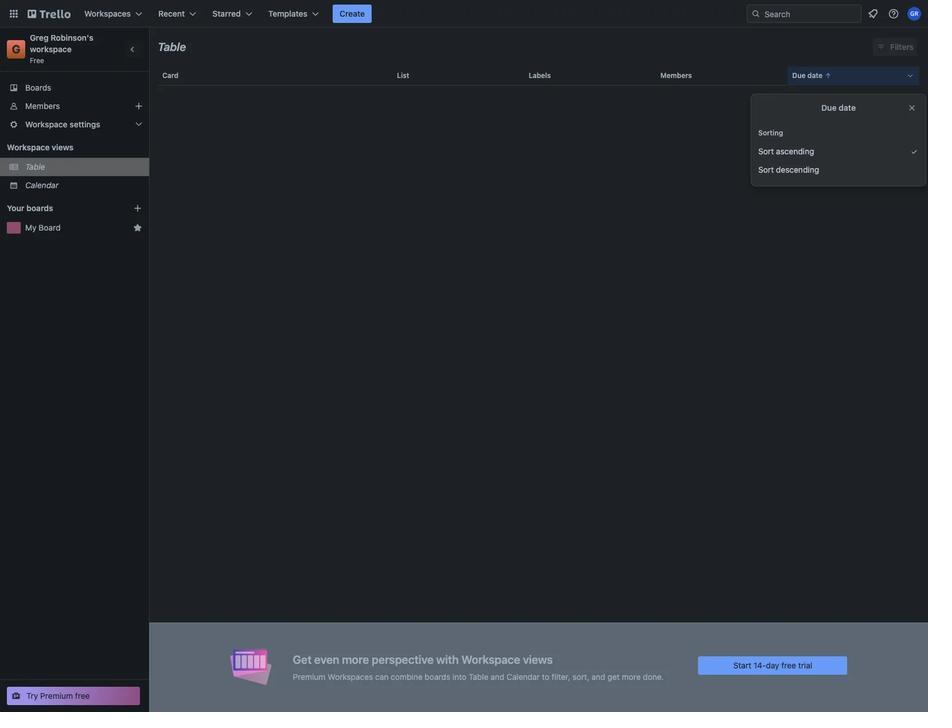 Task type: describe. For each thing, give the bounding box(es) containing it.
workspace for workspace views
[[7, 142, 50, 152]]

sort ascending button
[[752, 142, 926, 161]]

workspace views
[[7, 142, 74, 152]]

sorting
[[759, 129, 784, 137]]

search image
[[752, 9, 761, 18]]

sort descending button
[[752, 161, 926, 179]]

greg robinson's workspace free
[[30, 33, 96, 65]]

g link
[[7, 40, 25, 59]]

robinson's
[[51, 33, 94, 42]]

filter,
[[552, 672, 571, 682]]

Search field
[[761, 5, 862, 22]]

primary element
[[0, 0, 929, 28]]

add board image
[[133, 204, 142, 213]]

table link
[[25, 161, 142, 173]]

g
[[12, 42, 20, 56]]

0 horizontal spatial views
[[52, 142, 74, 152]]

create
[[340, 9, 365, 18]]

due inside button
[[793, 71, 806, 80]]

sort ascending
[[759, 146, 815, 156]]

get
[[293, 653, 312, 666]]

templates button
[[262, 5, 326, 23]]

1 horizontal spatial due
[[822, 103, 837, 113]]

boards link
[[0, 79, 149, 97]]

list button
[[393, 62, 524, 90]]

table containing card
[[149, 62, 929, 712]]

switch to… image
[[8, 8, 20, 20]]

members link
[[0, 97, 149, 115]]

sort for sort descending
[[759, 165, 774, 174]]

start
[[734, 660, 752, 670]]

templates
[[268, 9, 308, 18]]

0 horizontal spatial more
[[342, 653, 369, 666]]

even
[[314, 653, 340, 666]]

workspaces inside get even more perspective with workspace views premium workspaces can combine boards into table and calendar to filter, sort, and get more done.
[[328, 672, 373, 682]]

greg robinson's workspace link
[[30, 33, 96, 54]]

descending
[[777, 165, 820, 174]]

done.
[[643, 672, 664, 682]]

settings
[[70, 119, 100, 129]]

1 horizontal spatial date
[[839, 103, 856, 113]]

starred
[[213, 9, 241, 18]]

workspaces inside popup button
[[84, 9, 131, 18]]

Table text field
[[158, 36, 186, 58]]

workspace inside get even more perspective with workspace views premium workspaces can combine boards into table and calendar to filter, sort, and get more done.
[[462, 653, 521, 666]]

try
[[26, 691, 38, 701]]

due date inside button
[[793, 71, 823, 80]]

sort descending
[[759, 165, 820, 174]]

14-
[[754, 660, 767, 670]]

starred icon image
[[133, 223, 142, 232]]

recent
[[158, 9, 185, 18]]

my
[[25, 223, 36, 232]]

free inside 'button'
[[75, 691, 90, 701]]

sort for sort ascending
[[759, 146, 774, 156]]

views inside get even more perspective with workspace views premium workspaces can combine boards into table and calendar to filter, sort, and get more done.
[[523, 653, 553, 666]]

day
[[767, 660, 780, 670]]

starred button
[[206, 5, 259, 23]]

free
[[30, 56, 44, 65]]

labels button
[[524, 62, 656, 90]]



Task type: locate. For each thing, give the bounding box(es) containing it.
due
[[793, 71, 806, 80], [822, 103, 837, 113]]

your boards with 1 items element
[[7, 201, 116, 215]]

2 vertical spatial workspace
[[462, 653, 521, 666]]

with
[[437, 653, 459, 666]]

0 vertical spatial premium
[[293, 672, 326, 682]]

0 horizontal spatial and
[[491, 672, 505, 682]]

table
[[149, 62, 929, 712]]

calendar up your boards
[[25, 180, 59, 190]]

workspace navigation collapse icon image
[[125, 41, 141, 57]]

close popover image
[[908, 103, 917, 113]]

row
[[158, 62, 920, 90]]

0 vertical spatial due date
[[793, 71, 823, 80]]

try premium free
[[26, 691, 90, 701]]

get even more perspective with workspace views premium workspaces can combine boards into table and calendar to filter, sort, and get more done.
[[293, 653, 664, 682]]

1 vertical spatial table
[[25, 162, 45, 172]]

0 vertical spatial table
[[158, 40, 186, 53]]

1 and from the left
[[491, 672, 505, 682]]

card
[[162, 71, 179, 80]]

row containing card
[[158, 62, 920, 90]]

workspace settings
[[25, 119, 100, 129]]

premium
[[293, 672, 326, 682], [40, 691, 73, 701]]

views down workspace settings
[[52, 142, 74, 152]]

workspaces down even
[[328, 672, 373, 682]]

more
[[342, 653, 369, 666], [622, 672, 641, 682]]

greg robinson (gregrobinson96) image
[[908, 7, 922, 21]]

boards inside get even more perspective with workspace views premium workspaces can combine boards into table and calendar to filter, sort, and get more done.
[[425, 672, 451, 682]]

2 sort from the top
[[759, 165, 774, 174]]

into
[[453, 672, 467, 682]]

premium down "get"
[[293, 672, 326, 682]]

and
[[491, 672, 505, 682], [592, 672, 606, 682]]

row inside 'table'
[[158, 62, 920, 90]]

1 horizontal spatial views
[[523, 653, 553, 666]]

1 horizontal spatial premium
[[293, 672, 326, 682]]

start 14-day free trial link
[[699, 656, 848, 675]]

and right into
[[491, 672, 505, 682]]

1 vertical spatial views
[[523, 653, 553, 666]]

2 vertical spatial table
[[469, 672, 489, 682]]

my board
[[25, 223, 61, 232]]

board
[[39, 223, 61, 232]]

members button
[[656, 62, 788, 90]]

to
[[542, 672, 550, 682]]

sort,
[[573, 672, 590, 682]]

0 notifications image
[[867, 7, 881, 21]]

0 horizontal spatial boards
[[26, 203, 53, 213]]

0 horizontal spatial members
[[25, 101, 60, 111]]

list
[[397, 71, 410, 80]]

workspace up into
[[462, 653, 521, 666]]

workspace
[[30, 44, 72, 54]]

1 vertical spatial workspaces
[[328, 672, 373, 682]]

1 vertical spatial due date
[[822, 103, 856, 113]]

and left get
[[592, 672, 606, 682]]

0 vertical spatial date
[[808, 71, 823, 80]]

filters
[[891, 42, 914, 52]]

calendar link
[[25, 180, 142, 191]]

0 vertical spatial sort
[[759, 146, 774, 156]]

1 horizontal spatial and
[[592, 672, 606, 682]]

workspace settings button
[[0, 115, 149, 134]]

my board button
[[25, 222, 129, 234]]

ascending
[[777, 146, 815, 156]]

try premium free button
[[7, 687, 140, 705]]

1 vertical spatial workspace
[[7, 142, 50, 152]]

1 horizontal spatial workspaces
[[328, 672, 373, 682]]

1 vertical spatial premium
[[40, 691, 73, 701]]

more right get
[[622, 672, 641, 682]]

calendar left to
[[507, 672, 540, 682]]

0 horizontal spatial date
[[808, 71, 823, 80]]

members
[[661, 71, 692, 80], [25, 101, 60, 111]]

members inside button
[[661, 71, 692, 80]]

1 vertical spatial members
[[25, 101, 60, 111]]

workspace for workspace settings
[[25, 119, 68, 129]]

recent button
[[152, 5, 203, 23]]

0 horizontal spatial calendar
[[25, 180, 59, 190]]

views
[[52, 142, 74, 152], [523, 653, 553, 666]]

calendar inside get even more perspective with workspace views premium workspaces can combine boards into table and calendar to filter, sort, and get more done.
[[507, 672, 540, 682]]

free inside "link"
[[782, 660, 797, 670]]

workspaces button
[[77, 5, 149, 23]]

due date button
[[788, 62, 920, 90]]

1 vertical spatial boards
[[425, 672, 451, 682]]

boards up my board
[[26, 203, 53, 213]]

free right the try
[[75, 691, 90, 701]]

table right into
[[469, 672, 489, 682]]

due date
[[793, 71, 823, 80], [822, 103, 856, 113]]

workspaces up robinson's
[[84, 9, 131, 18]]

workspace inside "dropdown button"
[[25, 119, 68, 129]]

sort down sort ascending
[[759, 165, 774, 174]]

date inside button
[[808, 71, 823, 80]]

1 horizontal spatial more
[[622, 672, 641, 682]]

1 horizontal spatial free
[[782, 660, 797, 670]]

1 vertical spatial sort
[[759, 165, 774, 174]]

1 vertical spatial date
[[839, 103, 856, 113]]

can
[[375, 672, 389, 682]]

your
[[7, 203, 24, 213]]

start 14-day free trial
[[734, 660, 813, 670]]

back to home image
[[28, 5, 71, 23]]

0 horizontal spatial table
[[25, 162, 45, 172]]

create button
[[333, 5, 372, 23]]

workspace down workspace settings
[[7, 142, 50, 152]]

0 horizontal spatial workspaces
[[84, 9, 131, 18]]

free right day
[[782, 660, 797, 670]]

1 vertical spatial due
[[822, 103, 837, 113]]

1 sort from the top
[[759, 146, 774, 156]]

get
[[608, 672, 620, 682]]

workspace
[[25, 119, 68, 129], [7, 142, 50, 152], [462, 653, 521, 666]]

2 horizontal spatial table
[[469, 672, 489, 682]]

0 vertical spatial boards
[[26, 203, 53, 213]]

date
[[808, 71, 823, 80], [839, 103, 856, 113]]

1 horizontal spatial boards
[[425, 672, 451, 682]]

free
[[782, 660, 797, 670], [75, 691, 90, 701]]

0 vertical spatial workspaces
[[84, 9, 131, 18]]

boards down with
[[425, 672, 451, 682]]

sort down sorting
[[759, 146, 774, 156]]

views up to
[[523, 653, 553, 666]]

0 horizontal spatial free
[[75, 691, 90, 701]]

0 vertical spatial members
[[661, 71, 692, 80]]

boards
[[26, 203, 53, 213], [425, 672, 451, 682]]

table down workspace views
[[25, 162, 45, 172]]

0 vertical spatial due
[[793, 71, 806, 80]]

1 vertical spatial more
[[622, 672, 641, 682]]

perspective
[[372, 653, 434, 666]]

premium inside 'button'
[[40, 691, 73, 701]]

workspaces
[[84, 9, 131, 18], [328, 672, 373, 682]]

0 horizontal spatial premium
[[40, 691, 73, 701]]

sort
[[759, 146, 774, 156], [759, 165, 774, 174]]

1 horizontal spatial table
[[158, 40, 186, 53]]

1 horizontal spatial calendar
[[507, 672, 540, 682]]

table inside get even more perspective with workspace views premium workspaces can combine boards into table and calendar to filter, sort, and get more done.
[[469, 672, 489, 682]]

premium inside get even more perspective with workspace views premium workspaces can combine boards into table and calendar to filter, sort, and get more done.
[[293, 672, 326, 682]]

calendar
[[25, 180, 59, 190], [507, 672, 540, 682]]

table
[[158, 40, 186, 53], [25, 162, 45, 172], [469, 672, 489, 682]]

0 vertical spatial views
[[52, 142, 74, 152]]

table up the card
[[158, 40, 186, 53]]

workspace up workspace views
[[25, 119, 68, 129]]

greg
[[30, 33, 49, 42]]

0 vertical spatial free
[[782, 660, 797, 670]]

boards
[[25, 83, 51, 92]]

more right even
[[342, 653, 369, 666]]

open information menu image
[[889, 8, 900, 20]]

due date column header
[[788, 62, 920, 90]]

0 horizontal spatial due
[[793, 71, 806, 80]]

0 vertical spatial more
[[342, 653, 369, 666]]

labels
[[529, 71, 551, 80]]

your boards
[[7, 203, 53, 213]]

1 horizontal spatial members
[[661, 71, 692, 80]]

premium right the try
[[40, 691, 73, 701]]

combine
[[391, 672, 423, 682]]

trial
[[799, 660, 813, 670]]

filters button
[[874, 38, 918, 56]]

0 vertical spatial calendar
[[25, 180, 59, 190]]

0 vertical spatial workspace
[[25, 119, 68, 129]]

2 and from the left
[[592, 672, 606, 682]]

card button
[[158, 62, 393, 90]]

1 vertical spatial free
[[75, 691, 90, 701]]

1 vertical spatial calendar
[[507, 672, 540, 682]]



Task type: vqa. For each thing, say whether or not it's contained in the screenshot.
the leftmost Premium
yes



